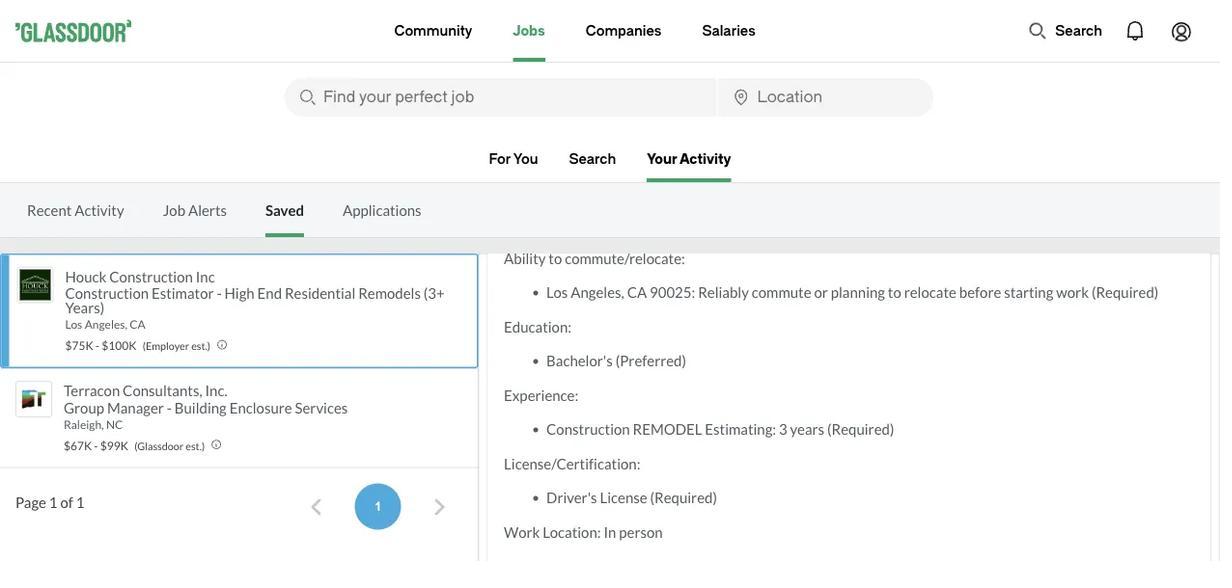 Task type: vqa. For each thing, say whether or not it's contained in the screenshot.
strength, at the bottom left of page
no



Task type: locate. For each thing, give the bounding box(es) containing it.
(required)
[[1091, 284, 1158, 301], [827, 421, 894, 438], [650, 490, 717, 507]]

1 horizontal spatial search
[[1056, 23, 1103, 39]]

1 inside button
[[375, 500, 382, 515]]

0 horizontal spatial ca
[[130, 318, 146, 332]]

group
[[64, 399, 104, 417]]

to left relocate
[[888, 284, 901, 301]]

salaries
[[702, 23, 756, 39]]

1 horizontal spatial (required)
[[827, 421, 894, 438]]

Search keyword field
[[285, 78, 717, 117]]

1 vertical spatial to
[[888, 284, 901, 301]]

- right $75k
[[95, 339, 99, 353]]

work location: in person
[[504, 524, 663, 541]]

2 none field from the left
[[719, 78, 934, 117]]

ability to commute/relocate:
[[504, 250, 685, 267]]

1 horizontal spatial none field
[[719, 78, 934, 117]]

activity right the your
[[680, 151, 731, 167]]

search
[[1056, 23, 1103, 39], [569, 151, 616, 167]]

0 horizontal spatial angeles,
[[85, 318, 127, 332]]

- left high
[[217, 285, 222, 302]]

est.)
[[191, 340, 211, 353], [186, 440, 205, 453]]

community link
[[394, 0, 472, 62]]

1 horizontal spatial activity
[[680, 151, 731, 167]]

location:
[[542, 524, 601, 541]]

1 horizontal spatial los
[[546, 284, 568, 301]]

terracon consultants, inc. link
[[64, 382, 228, 401]]

terracon
[[64, 383, 120, 400]]

los down years)
[[65, 318, 82, 332]]

1 vertical spatial ca
[[130, 318, 146, 332]]

in
[[603, 524, 616, 541]]

for
[[489, 151, 511, 167]]

0 vertical spatial angeles,
[[570, 284, 624, 301]]

$75k - $100k (employer est.)
[[65, 339, 211, 353]]

1 horizontal spatial to
[[888, 284, 901, 301]]

(glassdoor
[[134, 440, 184, 453]]

est.) inside $75k - $100k (employer est.)
[[191, 340, 211, 353]]

activity for recent activity
[[75, 202, 124, 219]]

(3+
[[424, 285, 445, 302]]

ca
[[627, 284, 647, 301], [130, 318, 146, 332]]

1 none field from the left
[[285, 78, 717, 117]]

construction
[[109, 268, 193, 285], [65, 285, 149, 302], [546, 421, 630, 438]]

0 horizontal spatial none field
[[285, 78, 717, 117]]

1 vertical spatial activity
[[75, 202, 124, 219]]

job alerts
[[163, 202, 227, 219]]

(preferred)
[[615, 352, 686, 370]]

0 horizontal spatial los
[[65, 318, 82, 332]]

0 vertical spatial est.)
[[191, 340, 211, 353]]

90025:
[[649, 284, 695, 301]]

remodels
[[358, 285, 421, 302]]

recent activity
[[27, 202, 124, 219]]

1 vertical spatial los
[[65, 318, 82, 332]]

starting
[[1004, 284, 1053, 301]]

(required) right years
[[827, 421, 894, 438]]

raleigh,
[[64, 418, 104, 432]]

activity right recent
[[75, 202, 124, 219]]

est.) right '(employer'
[[191, 340, 211, 353]]

2 horizontal spatial 1
[[375, 500, 382, 515]]

est.) right (glassdoor
[[186, 440, 205, 453]]

bachelor's
[[546, 352, 612, 370]]

2 vertical spatial (required)
[[650, 490, 717, 507]]

license
[[600, 490, 647, 507]]

0 horizontal spatial activity
[[75, 202, 124, 219]]

1 right the prev icon
[[375, 500, 382, 515]]

- left the building
[[167, 399, 172, 417]]

ca up $75k - $100k (employer est.)
[[130, 318, 146, 332]]

0 vertical spatial search
[[1056, 23, 1103, 39]]

residential
[[285, 285, 356, 302]]

(required) up person
[[650, 490, 717, 507]]

los
[[546, 284, 568, 301], [65, 318, 82, 332]]

to
[[548, 250, 562, 267], [888, 284, 901, 301]]

(required) right work
[[1091, 284, 1158, 301]]

1 right of
[[76, 494, 84, 512]]

angeles, up $100k
[[85, 318, 127, 332]]

0 vertical spatial to
[[548, 250, 562, 267]]

saved link
[[266, 202, 304, 238]]

1 vertical spatial est.)
[[186, 440, 205, 453]]

1 left of
[[49, 494, 57, 512]]

community
[[394, 23, 472, 39]]

companies
[[586, 23, 662, 39]]

None field
[[285, 78, 717, 117], [719, 78, 934, 117]]

ca left 90025:
[[627, 284, 647, 301]]

0 vertical spatial activity
[[680, 151, 731, 167]]

2 horizontal spatial (required)
[[1091, 284, 1158, 301]]

alerts
[[188, 202, 227, 219]]

est.) inside $67k - $99k (glassdoor est.)
[[186, 440, 205, 453]]

$99k
[[100, 439, 128, 453]]

1 horizontal spatial ca
[[627, 284, 647, 301]]

1 vertical spatial angeles,
[[85, 318, 127, 332]]

saved
[[266, 202, 304, 219]]

1 vertical spatial search
[[569, 151, 616, 167]]

your
[[647, 151, 677, 167]]

ca inside 'houck construction inc construction estimator - high end residential remodels (3+ years) los angeles, ca'
[[130, 318, 146, 332]]

salaries link
[[702, 0, 756, 62]]

3
[[779, 421, 787, 438]]

high
[[224, 285, 255, 302]]

los up education: on the bottom
[[546, 284, 568, 301]]

$67k
[[64, 439, 92, 453]]

none field the search location
[[719, 78, 934, 117]]

1
[[49, 494, 57, 512], [76, 494, 84, 512], [375, 500, 382, 515]]

commute/relocate:
[[565, 250, 685, 267]]

-
[[217, 285, 222, 302], [95, 339, 99, 353], [167, 399, 172, 417], [94, 439, 98, 453]]

construction left inc
[[109, 268, 193, 285]]

1 button
[[355, 484, 401, 530]]

construction up license/certification:
[[546, 421, 630, 438]]

to right 'ability'
[[548, 250, 562, 267]]

1 vertical spatial (required)
[[827, 421, 894, 438]]

0 horizontal spatial to
[[548, 250, 562, 267]]

inc
[[196, 268, 215, 285]]

angeles, down 'ability to commute/relocate:'
[[570, 284, 624, 301]]

activity
[[680, 151, 731, 167], [75, 202, 124, 219]]



Task type: describe. For each thing, give the bounding box(es) containing it.
$75k
[[65, 339, 93, 353]]

job
[[163, 202, 185, 219]]

(employer
[[143, 340, 189, 353]]

for you
[[489, 151, 538, 167]]

consultants,
[[123, 383, 202, 400]]

none field 'search keyword'
[[285, 78, 717, 117]]

search inside button
[[1056, 23, 1103, 39]]

- left $99k at left
[[94, 439, 98, 453]]

building
[[175, 399, 227, 417]]

page
[[15, 494, 46, 512]]

jobs link
[[513, 0, 545, 62]]

recent
[[27, 202, 72, 219]]

next icon image
[[428, 496, 451, 520]]

services
[[295, 399, 348, 417]]

0 vertical spatial los
[[546, 284, 568, 301]]

los inside 'houck construction inc construction estimator - high end residential remodels (3+ years) los angeles, ca'
[[65, 318, 82, 332]]

estimator
[[152, 285, 214, 302]]

search button
[[1019, 12, 1112, 50]]

companies link
[[586, 0, 662, 62]]

1 horizontal spatial 1
[[76, 494, 84, 512]]

applications
[[343, 202, 422, 219]]

0 horizontal spatial search
[[569, 151, 616, 167]]

page 1 of 1
[[15, 494, 84, 512]]

recent activity link
[[27, 202, 124, 219]]

1 horizontal spatial angeles,
[[570, 284, 624, 301]]

years
[[790, 421, 824, 438]]

experience:
[[504, 387, 578, 404]]

est.) for high
[[191, 340, 211, 353]]

construction remodel estimating: 3 years (required)
[[546, 421, 894, 438]]

nc
[[106, 418, 123, 432]]

0 horizontal spatial 1
[[49, 494, 57, 512]]

for you link
[[489, 151, 538, 179]]

- inside terracon consultants, inc. group manager - building enclosure services raleigh, nc
[[167, 399, 172, 417]]

education:
[[504, 318, 571, 336]]

commute
[[751, 284, 811, 301]]

you
[[514, 151, 538, 167]]

search link
[[569, 151, 616, 179]]

planning
[[831, 284, 885, 301]]

activity for your activity
[[680, 151, 731, 167]]

work
[[1056, 284, 1089, 301]]

enclosure
[[229, 399, 292, 417]]

houck
[[65, 268, 107, 285]]

work
[[504, 524, 540, 541]]

reliably
[[698, 284, 749, 301]]

los angeles, ca 90025: reliably commute or planning to relocate before starting work (required)
[[546, 284, 1158, 301]]

remodel
[[632, 421, 702, 438]]

0 vertical spatial (required)
[[1091, 284, 1158, 301]]

license/certification:
[[504, 455, 640, 473]]

estimating:
[[705, 421, 776, 438]]

- inside 'houck construction inc construction estimator - high end residential remodels (3+ years) los angeles, ca'
[[217, 285, 222, 302]]

relocate
[[904, 284, 956, 301]]

inc.
[[205, 383, 228, 400]]

construction up $100k
[[65, 285, 149, 302]]

Search location field
[[719, 78, 934, 117]]

prev icon image
[[305, 496, 328, 520]]

terracon consultants, inc. group manager - building enclosure services raleigh, nc
[[64, 383, 348, 432]]

0 horizontal spatial (required)
[[650, 490, 717, 507]]

before
[[959, 284, 1001, 301]]

or
[[814, 284, 828, 301]]

terracon consultants, inc. logo image
[[18, 384, 49, 415]]

applications link
[[343, 202, 422, 219]]

angeles, inside 'houck construction inc construction estimator - high end residential remodels (3+ years) los angeles, ca'
[[85, 318, 127, 332]]

houck construction inc construction estimator - high end residential remodels (3+ years) los angeles, ca
[[65, 268, 445, 332]]

manager
[[107, 399, 164, 417]]

houck construction inc logo image
[[20, 270, 51, 301]]

est.) for building
[[186, 440, 205, 453]]

driver's license (required)
[[546, 490, 717, 507]]

$67k - $99k (glassdoor est.)
[[64, 439, 205, 453]]

end
[[257, 285, 282, 302]]

$100k
[[102, 339, 136, 353]]

of
[[60, 494, 73, 512]]

jobs
[[513, 23, 545, 39]]

bachelor's (preferred)
[[546, 352, 686, 370]]

job alerts link
[[163, 202, 227, 219]]

your activity link
[[647, 151, 731, 182]]

driver's
[[546, 490, 597, 507]]

years)
[[65, 299, 105, 317]]

0 vertical spatial ca
[[627, 284, 647, 301]]

your activity
[[647, 151, 731, 167]]

ability
[[504, 250, 546, 267]]

person
[[619, 524, 663, 541]]

houck construction inc link
[[65, 267, 215, 286]]



